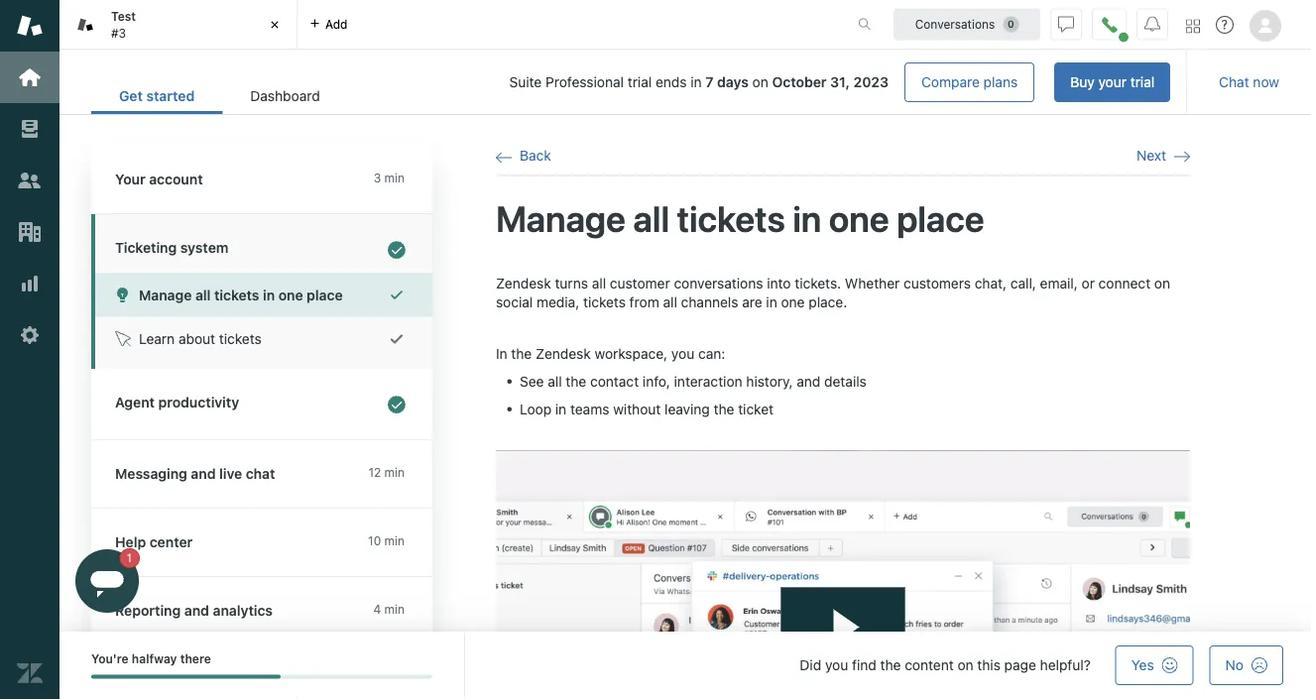 Task type: describe. For each thing, give the bounding box(es) containing it.
tickets inside zendesk turns all customer conversations into tickets. whether customers chat, call, email, or connect on social media, tickets from all channels are in one place.
[[584, 294, 626, 311]]

no button
[[1210, 646, 1284, 686]]

get started
[[119, 88, 195, 104]]

ticketing
[[115, 240, 177, 256]]

tickets inside content-title region
[[677, 197, 786, 239]]

learn
[[139, 331, 175, 347]]

button displays agent's chat status as invisible. image
[[1059, 16, 1075, 32]]

see
[[520, 373, 544, 389]]

the right in
[[511, 346, 532, 362]]

next
[[1137, 147, 1167, 164]]

close image
[[265, 15, 285, 35]]

ticketing system heading
[[91, 214, 433, 273]]

region containing zendesk turns all customer conversations into tickets. whether customers chat, call, email, or connect on social media, tickets from all channels are in one place.
[[496, 273, 1191, 700]]

the up teams
[[566, 373, 587, 389]]

min for reporting and analytics
[[385, 603, 405, 617]]

into
[[767, 275, 791, 291]]

and for messaging and live chat
[[191, 466, 216, 482]]

compare
[[922, 74, 980, 90]]

history,
[[747, 373, 793, 389]]

min for help center
[[385, 534, 405, 548]]

loop in teams without leaving the ticket
[[520, 401, 774, 417]]

or
[[1082, 275, 1095, 291]]

did
[[800, 657, 822, 674]]

help
[[115, 534, 146, 551]]

on inside footer
[[958, 657, 974, 674]]

ticketing system
[[115, 240, 229, 256]]

about
[[179, 331, 215, 347]]

without
[[614, 401, 661, 417]]

agent productivity button
[[91, 369, 429, 440]]

social
[[496, 294, 533, 311]]

4
[[374, 603, 381, 617]]

in inside button
[[263, 287, 275, 303]]

are
[[743, 294, 763, 311]]

zendesk turns all customer conversations into tickets. whether customers chat, call, email, or connect on social media, tickets from all channels are in one place.
[[496, 275, 1171, 311]]

section containing compare plans
[[364, 63, 1171, 102]]

and inside region
[[797, 373, 821, 389]]

manage all tickets in one place button
[[95, 273, 433, 317]]

zendesk support image
[[17, 13, 43, 39]]

conversations
[[674, 275, 764, 291]]

in
[[496, 346, 508, 362]]

get
[[119, 88, 143, 104]]

account
[[149, 171, 203, 188]]

days
[[718, 74, 749, 90]]

12 min
[[369, 466, 405, 480]]

chat
[[246, 466, 275, 482]]

manage inside content-title region
[[496, 197, 626, 239]]

you inside region
[[672, 346, 695, 362]]

you inside footer
[[826, 657, 849, 674]]

turns
[[555, 275, 588, 291]]

zendesk products image
[[1187, 19, 1201, 33]]

the left ticket
[[714, 401, 735, 417]]

no
[[1226, 657, 1244, 674]]

ticketing system button
[[91, 214, 429, 273]]

buy your trial button
[[1055, 63, 1171, 102]]

help center
[[115, 534, 193, 551]]

in inside content-title region
[[793, 197, 822, 239]]

your
[[115, 171, 146, 188]]

in inside zendesk turns all customer conversations into tickets. whether customers chat, call, email, or connect on social media, tickets from all channels are in one place.
[[767, 294, 778, 311]]

test #3
[[111, 10, 136, 40]]

progress bar image
[[91, 675, 281, 679]]

place.
[[809, 294, 848, 311]]

all right see
[[548, 373, 562, 389]]

dashboard tab
[[223, 77, 348, 114]]

footer containing did you find the content on this page helpful?
[[60, 632, 1312, 700]]

all right from
[[663, 294, 678, 311]]

buy your trial
[[1071, 74, 1155, 90]]

one inside zendesk turns all customer conversations into tickets. whether customers chat, call, email, or connect on social media, tickets from all channels are in one place.
[[782, 294, 805, 311]]

all inside button
[[195, 287, 211, 303]]

started
[[146, 88, 195, 104]]

media,
[[537, 294, 580, 311]]

learn about tickets button
[[95, 317, 433, 361]]

zendesk inside zendesk turns all customer conversations into tickets. whether customers chat, call, email, or connect on social media, tickets from all channels are in one place.
[[496, 275, 551, 291]]

10 min
[[368, 534, 405, 548]]

system
[[180, 240, 229, 256]]

4 min
[[374, 603, 405, 617]]

buy
[[1071, 74, 1095, 90]]

chat now button
[[1204, 63, 1296, 102]]

10
[[368, 534, 381, 548]]

interaction
[[674, 373, 743, 389]]

center
[[150, 534, 193, 551]]

messaging and live chat
[[115, 466, 275, 482]]

see all the contact info, interaction history, and details
[[520, 373, 867, 389]]

messaging
[[115, 466, 187, 482]]

chat
[[1220, 74, 1250, 90]]

helpful?
[[1041, 657, 1091, 674]]

reporting
[[115, 603, 181, 619]]

suite professional trial ends in 7 days on october 31, 2023
[[510, 74, 889, 90]]

notifications image
[[1145, 16, 1161, 32]]

yes
[[1132, 657, 1155, 674]]

leaving
[[665, 401, 710, 417]]

zendesk image
[[17, 661, 43, 687]]

can:
[[699, 346, 726, 362]]

suite
[[510, 74, 542, 90]]

agent
[[115, 394, 155, 411]]



Task type: vqa. For each thing, say whether or not it's contained in the screenshot.
automatic inside Assigned Assigned chats help maintain an even workload distribution, especially for larger teams. Chat limits keep agents from getting overwhelmed by chats, especially during high traffic. Experienced agents can help clear the queue faster with the Hybrid Assignment Mode. Enable Reassignments and Automatic Idle to reduce visitor wait time by preventing chats from getting assigned to inactive agents.
no



Task type: locate. For each thing, give the bounding box(es) containing it.
2 min from the top
[[385, 466, 405, 480]]

footer
[[60, 632, 1312, 700]]

tickets up learn about tickets button
[[214, 287, 259, 303]]

video thumbnail image
[[496, 451, 1191, 700], [496, 451, 1191, 700]]

0 vertical spatial place
[[897, 197, 985, 239]]

all up the customer on the top of page
[[634, 197, 670, 239]]

manage
[[496, 197, 626, 239], [139, 287, 192, 303]]

progress-bar progress bar
[[91, 675, 433, 679]]

did you find the content on this page helpful?
[[800, 657, 1091, 674]]

get started image
[[17, 65, 43, 90]]

your account
[[115, 171, 203, 188]]

place up the customers on the top right of page
[[897, 197, 985, 239]]

0 horizontal spatial place
[[307, 287, 343, 303]]

0 horizontal spatial trial
[[628, 74, 652, 90]]

compare plans
[[922, 74, 1018, 90]]

region
[[496, 273, 1191, 700]]

manage all tickets in one place up learn about tickets button
[[139, 287, 343, 303]]

0 horizontal spatial on
[[753, 74, 769, 90]]

trial right "your"
[[1131, 74, 1155, 90]]

you right did
[[826, 657, 849, 674]]

channels
[[681, 294, 739, 311]]

workspace,
[[595, 346, 668, 362]]

tickets inside button
[[214, 287, 259, 303]]

tab list
[[91, 77, 348, 114]]

chat,
[[975, 275, 1007, 291]]

3 min from the top
[[385, 534, 405, 548]]

in the zendesk workspace, you can:
[[496, 346, 726, 362]]

#3
[[111, 26, 126, 40]]

0 vertical spatial you
[[672, 346, 695, 362]]

manage up turns at top
[[496, 197, 626, 239]]

whether
[[845, 275, 900, 291]]

1 vertical spatial and
[[191, 466, 216, 482]]

info,
[[643, 373, 671, 389]]

productivity
[[158, 394, 239, 411]]

reporting and analytics
[[115, 603, 273, 619]]

0 vertical spatial manage all tickets in one place
[[496, 197, 985, 239]]

place inside content-title region
[[897, 197, 985, 239]]

in right 'are' on the right of page
[[767, 294, 778, 311]]

one
[[830, 197, 890, 239], [279, 287, 303, 303], [782, 294, 805, 311]]

trial inside button
[[1131, 74, 1155, 90]]

0 horizontal spatial manage all tickets in one place
[[139, 287, 343, 303]]

one up learn about tickets button
[[279, 287, 303, 303]]

this
[[978, 657, 1001, 674]]

and for reporting and analytics
[[184, 603, 209, 619]]

tickets.
[[795, 275, 842, 291]]

main element
[[0, 0, 60, 700]]

all up learn about tickets
[[195, 287, 211, 303]]

min for your account
[[385, 171, 405, 185]]

manage all tickets in one place
[[496, 197, 985, 239], [139, 287, 343, 303]]

organizations image
[[17, 219, 43, 245]]

tabs tab list
[[60, 0, 838, 50]]

one up whether
[[830, 197, 890, 239]]

on right days
[[753, 74, 769, 90]]

customer
[[610, 275, 671, 291]]

1 vertical spatial on
[[1155, 275, 1171, 291]]

0 vertical spatial zendesk
[[496, 275, 551, 291]]

live
[[219, 466, 242, 482]]

4 min from the top
[[385, 603, 405, 617]]

1 horizontal spatial you
[[826, 657, 849, 674]]

agent productivity
[[115, 394, 239, 411]]

halfway
[[132, 652, 177, 666]]

min
[[385, 171, 405, 185], [385, 466, 405, 480], [385, 534, 405, 548], [385, 603, 405, 617]]

one down into at the top right of page
[[782, 294, 805, 311]]

1 trial from the left
[[1131, 74, 1155, 90]]

conversations button
[[894, 8, 1041, 40]]

0 vertical spatial on
[[753, 74, 769, 90]]

zendesk up "social"
[[496, 275, 551, 291]]

one inside button
[[279, 287, 303, 303]]

compare plans button
[[905, 63, 1035, 102]]

customers image
[[17, 168, 43, 194]]

zendesk up see
[[536, 346, 591, 362]]

0 vertical spatial manage
[[496, 197, 626, 239]]

chat now
[[1220, 74, 1280, 90]]

min right 4
[[385, 603, 405, 617]]

you left can:
[[672, 346, 695, 362]]

email,
[[1041, 275, 1079, 291]]

1 horizontal spatial manage all tickets in one place
[[496, 197, 985, 239]]

1 horizontal spatial manage
[[496, 197, 626, 239]]

admin image
[[17, 323, 43, 348]]

find
[[852, 657, 877, 674]]

1 vertical spatial zendesk
[[536, 346, 591, 362]]

in up tickets.
[[793, 197, 822, 239]]

October 31, 2023 text field
[[773, 74, 889, 90]]

the right find
[[881, 657, 901, 674]]

contact
[[590, 373, 639, 389]]

0 horizontal spatial one
[[279, 287, 303, 303]]

0 horizontal spatial you
[[672, 346, 695, 362]]

1 horizontal spatial trial
[[1131, 74, 1155, 90]]

on left the this
[[958, 657, 974, 674]]

in up learn about tickets button
[[263, 287, 275, 303]]

views image
[[17, 116, 43, 142]]

tab containing test
[[60, 0, 298, 50]]

details
[[825, 373, 867, 389]]

learn about tickets
[[139, 331, 262, 347]]

and left 'analytics'
[[184, 603, 209, 619]]

min right 12
[[385, 466, 405, 480]]

0 vertical spatial and
[[797, 373, 821, 389]]

1 vertical spatial manage
[[139, 287, 192, 303]]

trial left ends
[[628, 74, 652, 90]]

tickets up conversations
[[677, 197, 786, 239]]

the
[[511, 346, 532, 362], [566, 373, 587, 389], [714, 401, 735, 417], [881, 657, 901, 674]]

all inside content-title region
[[634, 197, 670, 239]]

31,
[[831, 74, 850, 90]]

7
[[706, 74, 714, 90]]

manage all tickets in one place inside button
[[139, 287, 343, 303]]

1 vertical spatial manage all tickets in one place
[[139, 287, 343, 303]]

plans
[[984, 74, 1018, 90]]

trial for your
[[1131, 74, 1155, 90]]

1 vertical spatial place
[[307, 287, 343, 303]]

in right loop at left bottom
[[556, 401, 567, 417]]

2 vertical spatial on
[[958, 657, 974, 674]]

professional
[[546, 74, 624, 90]]

1 vertical spatial you
[[826, 657, 849, 674]]

content
[[905, 657, 954, 674]]

on inside zendesk turns all customer conversations into tickets. whether customers chat, call, email, or connect on social media, tickets from all channels are in one place.
[[1155, 275, 1171, 291]]

2023
[[854, 74, 889, 90]]

0 horizontal spatial manage
[[139, 287, 192, 303]]

add button
[[298, 0, 360, 49]]

1 min from the top
[[385, 171, 405, 185]]

tickets down turns at top
[[584, 294, 626, 311]]

and left details
[[797, 373, 821, 389]]

3
[[374, 171, 381, 185]]

test
[[111, 10, 136, 23]]

min right 3
[[385, 171, 405, 185]]

tickets inside button
[[219, 331, 262, 347]]

trial
[[1131, 74, 1155, 90], [628, 74, 652, 90]]

analytics
[[213, 603, 273, 619]]

call,
[[1011, 275, 1037, 291]]

on right connect
[[1155, 275, 1171, 291]]

manage inside button
[[139, 287, 192, 303]]

place up learn about tickets button
[[307, 287, 343, 303]]

min for messaging and live chat
[[385, 466, 405, 480]]

ticket
[[739, 401, 774, 417]]

all right turns at top
[[592, 275, 606, 291]]

in
[[691, 74, 702, 90], [793, 197, 822, 239], [263, 287, 275, 303], [767, 294, 778, 311], [556, 401, 567, 417]]

2 trial from the left
[[628, 74, 652, 90]]

section
[[364, 63, 1171, 102]]

content-title region
[[496, 196, 1191, 242]]

reporting image
[[17, 271, 43, 297]]

1 horizontal spatial place
[[897, 197, 985, 239]]

1 horizontal spatial one
[[782, 294, 805, 311]]

ends
[[656, 74, 687, 90]]

3 min
[[374, 171, 405, 185]]

dashboard
[[250, 88, 320, 104]]

you're
[[91, 652, 129, 666]]

back button
[[496, 147, 552, 165]]

manage all tickets in one place up conversations
[[496, 197, 985, 239]]

video element
[[496, 451, 1191, 700]]

2 vertical spatial and
[[184, 603, 209, 619]]

trial for professional
[[628, 74, 652, 90]]

manage all tickets in one place inside content-title region
[[496, 197, 985, 239]]

add
[[325, 17, 348, 31]]

connect
[[1099, 275, 1151, 291]]

tab
[[60, 0, 298, 50]]

page
[[1005, 657, 1037, 674]]

there
[[180, 652, 211, 666]]

manage up learn
[[139, 287, 192, 303]]

back
[[520, 147, 552, 164]]

tab list containing get started
[[91, 77, 348, 114]]

from
[[630, 294, 660, 311]]

place
[[897, 197, 985, 239], [307, 287, 343, 303]]

in left 7
[[691, 74, 702, 90]]

one inside content-title region
[[830, 197, 890, 239]]

next button
[[1137, 147, 1191, 165]]

loop
[[520, 401, 552, 417]]

customers
[[904, 275, 971, 291]]

all
[[634, 197, 670, 239], [592, 275, 606, 291], [195, 287, 211, 303], [663, 294, 678, 311], [548, 373, 562, 389]]

tickets right the about
[[219, 331, 262, 347]]

now
[[1254, 74, 1280, 90]]

and left live
[[191, 466, 216, 482]]

1 horizontal spatial on
[[958, 657, 974, 674]]

2 horizontal spatial on
[[1155, 275, 1171, 291]]

get help image
[[1217, 16, 1234, 34]]

place inside button
[[307, 287, 343, 303]]

2 horizontal spatial one
[[830, 197, 890, 239]]

zendesk
[[496, 275, 551, 291], [536, 346, 591, 362]]

12
[[369, 466, 381, 480]]

min right 10
[[385, 534, 405, 548]]



